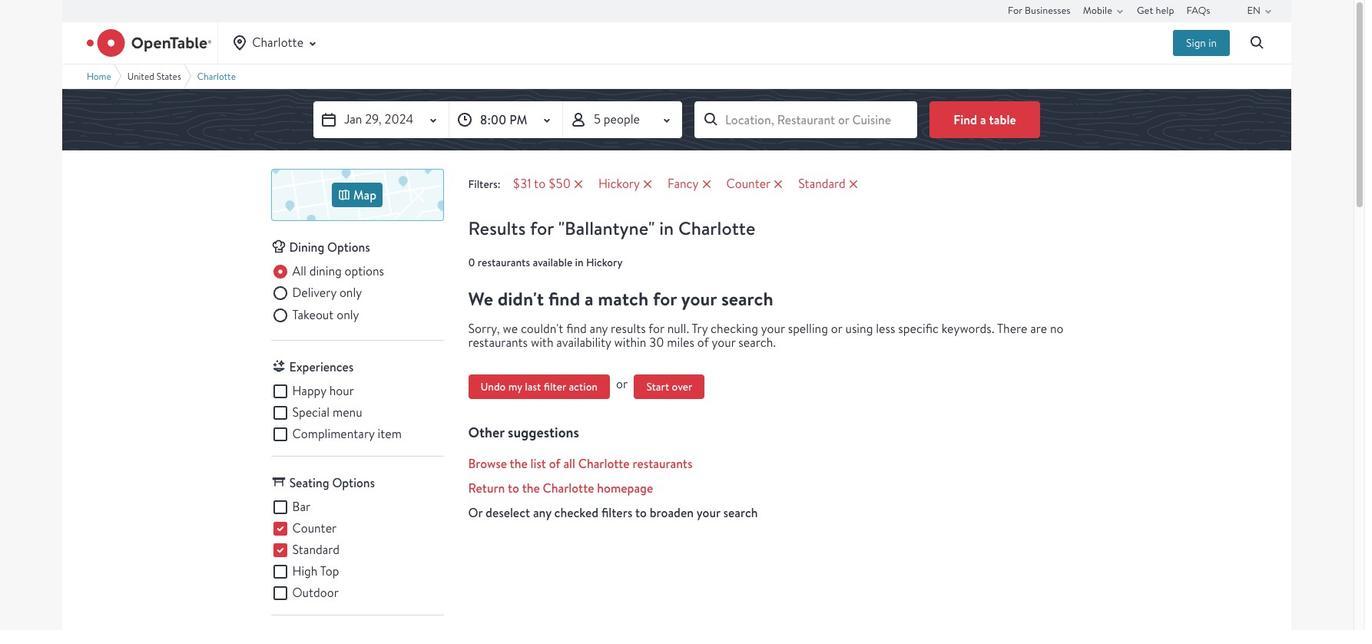Task type: describe. For each thing, give the bounding box(es) containing it.
special menu
[[292, 405, 362, 421]]

fancy button
[[662, 175, 720, 194]]

en button
[[1247, 0, 1278, 22]]

checking
[[711, 321, 758, 337]]

mobile button
[[1083, 0, 1129, 22]]

we didn't find a match for your search
[[468, 286, 773, 312]]

en
[[1247, 3, 1261, 17]]

get help button
[[1137, 0, 1174, 22]]

complimentary
[[292, 427, 375, 443]]

30
[[649, 335, 664, 351]]

results
[[468, 216, 526, 241]]

restaurants inside the browse the list of all charlotte restaurants return to the charlotte homepage or deselect any checked filters to broaden your search
[[633, 456, 693, 473]]

table
[[989, 111, 1016, 128]]

complimentary item
[[292, 427, 402, 443]]

dining
[[309, 264, 342, 280]]

happy
[[292, 384, 326, 400]]

0
[[468, 255, 475, 269]]

get help
[[1137, 3, 1174, 17]]

pm
[[510, 111, 527, 128]]

only for takeout only
[[337, 307, 359, 323]]

seating
[[289, 475, 329, 492]]

results for "ballantyne" in charlotte
[[468, 216, 756, 241]]

jan
[[344, 111, 362, 127]]

$50
[[549, 176, 571, 192]]

options for dining options
[[327, 239, 370, 256]]

high top
[[292, 564, 339, 580]]

mobile
[[1083, 3, 1113, 17]]

miles
[[667, 335, 695, 351]]

browse
[[468, 456, 507, 473]]

standard button
[[792, 175, 867, 194]]

filters:
[[468, 177, 501, 191]]

0 horizontal spatial to
[[508, 480, 519, 497]]

over
[[672, 381, 693, 394]]

try
[[692, 321, 708, 337]]

find
[[954, 111, 977, 128]]

map button
[[271, 169, 444, 221]]

hickory inside button
[[598, 176, 640, 192]]

Delivery only radio
[[271, 285, 362, 303]]

charlotte link
[[197, 70, 236, 82]]

a inside button
[[980, 111, 986, 128]]

in inside button
[[1209, 36, 1217, 50]]

sign in button
[[1173, 30, 1230, 56]]

sign
[[1186, 36, 1206, 50]]

filters
[[602, 505, 633, 522]]

fancy
[[668, 176, 699, 192]]

8:00 pm
[[480, 111, 527, 128]]

action
[[569, 381, 598, 394]]

spelling
[[788, 321, 828, 337]]

or
[[468, 505, 483, 522]]

with
[[531, 335, 554, 351]]

1 vertical spatial a
[[585, 286, 594, 312]]

restaurants inside . try checking your spelling or using less specific keywords. there are no restaurants with availability within 30 miles of your search.
[[468, 335, 528, 351]]

united states
[[127, 70, 181, 82]]

jan 29, 2024
[[344, 111, 414, 127]]

of inside . try checking your spelling or using less specific keywords. there are no restaurants with availability within 30 miles of your search.
[[698, 335, 709, 351]]

1 vertical spatial the
[[522, 480, 540, 497]]

find a table button
[[930, 101, 1040, 138]]

help
[[1156, 3, 1174, 17]]

29,
[[365, 111, 382, 127]]

in for results for "ballantyne" in charlotte
[[659, 216, 674, 241]]

dining options
[[289, 239, 370, 256]]

5 people
[[594, 111, 640, 127]]

get
[[1137, 3, 1154, 17]]

for
[[1008, 3, 1023, 17]]

start over button
[[634, 375, 705, 400]]

takeout
[[292, 307, 334, 323]]

hour
[[329, 384, 354, 400]]

delivery
[[292, 285, 337, 301]]

browse the list of all charlotte restaurants link
[[468, 455, 1083, 474]]

0 vertical spatial restaurants
[[478, 255, 530, 269]]

all dining options
[[292, 264, 384, 280]]

experiences group
[[271, 383, 444, 444]]

1 horizontal spatial any
[[590, 321, 608, 337]]

counter inside button
[[726, 176, 771, 192]]

browse the list of all charlotte restaurants return to the charlotte homepage or deselect any checked filters to broaden your search
[[468, 456, 758, 522]]

search icon image
[[1249, 34, 1267, 52]]

are
[[1031, 321, 1047, 337]]

no
[[1050, 321, 1064, 337]]

only for delivery only
[[340, 285, 362, 301]]



Task type: vqa. For each thing, say whether or not it's contained in the screenshot.
left a
yes



Task type: locate. For each thing, give the bounding box(es) containing it.
0 vertical spatial of
[[698, 335, 709, 351]]

restaurants up homepage
[[633, 456, 693, 473]]

states
[[156, 70, 181, 82]]

dining options group
[[271, 263, 444, 328]]

of inside the browse the list of all charlotte restaurants return to the charlotte homepage or deselect any checked filters to broaden your search
[[549, 456, 561, 473]]

0 horizontal spatial counter
[[292, 521, 337, 537]]

0 horizontal spatial any
[[533, 505, 551, 522]]

0 vertical spatial for
[[530, 216, 554, 241]]

search up checking
[[721, 286, 773, 312]]

0 horizontal spatial or
[[616, 377, 628, 393]]

1 vertical spatial search
[[723, 505, 758, 522]]

2 vertical spatial for
[[649, 321, 664, 337]]

2024
[[385, 111, 414, 127]]

my
[[508, 381, 522, 394]]

hickory up results for "ballantyne" in charlotte
[[598, 176, 640, 192]]

results
[[611, 321, 646, 337]]

restaurants right 0
[[478, 255, 530, 269]]

start over
[[646, 381, 693, 394]]

2 vertical spatial restaurants
[[633, 456, 693, 473]]

hickory button
[[592, 175, 662, 194]]

$31 to $50 button
[[507, 175, 592, 194]]

5
[[594, 111, 601, 127]]

1 vertical spatial counter
[[292, 521, 337, 537]]

sorry, we couldn't find any results for null
[[468, 321, 686, 337]]

for up null
[[653, 286, 677, 312]]

0 horizontal spatial of
[[549, 456, 561, 473]]

all
[[292, 264, 306, 280]]

charlotte
[[252, 34, 304, 51], [197, 70, 236, 82], [678, 216, 756, 241], [578, 456, 630, 473], [543, 480, 594, 497]]

only inside radio
[[340, 285, 362, 301]]

we
[[503, 321, 518, 337]]

$31 to $50
[[513, 176, 571, 192]]

options
[[345, 264, 384, 280]]

top
[[320, 564, 339, 580]]

your up try
[[681, 286, 717, 312]]

to up deselect
[[508, 480, 519, 497]]

your inside the browse the list of all charlotte restaurants return to the charlotte homepage or deselect any checked filters to broaden your search
[[697, 505, 721, 522]]

Please input a Location, Restaurant or Cuisine field
[[695, 101, 917, 138]]

only down all dining options
[[340, 285, 362, 301]]

search inside the browse the list of all charlotte restaurants return to the charlotte homepage or deselect any checked filters to broaden your search
[[723, 505, 758, 522]]

0 vertical spatial find
[[548, 286, 580, 312]]

your right broaden
[[697, 505, 721, 522]]

1 vertical spatial or
[[616, 377, 628, 393]]

null
[[667, 321, 686, 337]]

1 horizontal spatial to
[[534, 176, 546, 192]]

keywords.
[[942, 321, 995, 337]]

1 horizontal spatial in
[[659, 216, 674, 241]]

1 vertical spatial to
[[508, 480, 519, 497]]

only inside option
[[337, 307, 359, 323]]

0 vertical spatial a
[[980, 111, 986, 128]]

0 restaurants available in  hickory
[[468, 255, 623, 269]]

1 vertical spatial find
[[566, 321, 587, 337]]

standard inside 'seating options' group
[[292, 543, 340, 559]]

for businesses
[[1008, 3, 1071, 17]]

1 horizontal spatial counter
[[726, 176, 771, 192]]

1 vertical spatial any
[[533, 505, 551, 522]]

your right try
[[712, 335, 736, 351]]

takeout only
[[292, 307, 359, 323]]

None field
[[695, 101, 917, 138]]

options up all dining options
[[327, 239, 370, 256]]

happy hour
[[292, 384, 354, 400]]

0 vertical spatial search
[[721, 286, 773, 312]]

options for seating options
[[332, 475, 375, 492]]

1 vertical spatial only
[[337, 307, 359, 323]]

1 horizontal spatial or
[[831, 321, 843, 337]]

0 horizontal spatial standard
[[292, 543, 340, 559]]

delivery only
[[292, 285, 362, 301]]

options right seating
[[332, 475, 375, 492]]

opentable logo image
[[87, 29, 211, 57]]

0 vertical spatial to
[[534, 176, 546, 192]]

1 horizontal spatial standard
[[799, 176, 846, 192]]

2 vertical spatial to
[[635, 505, 647, 522]]

0 vertical spatial options
[[327, 239, 370, 256]]

charlotte button
[[231, 22, 322, 64]]

map
[[353, 187, 377, 204]]

within
[[614, 335, 646, 351]]

other suggestions
[[468, 424, 579, 443]]

experiences
[[289, 359, 354, 376]]

a right find
[[980, 111, 986, 128]]

find right couldn't
[[566, 321, 587, 337]]

0 vertical spatial or
[[831, 321, 843, 337]]

last
[[525, 381, 541, 394]]

other
[[468, 424, 505, 443]]

0 vertical spatial only
[[340, 285, 362, 301]]

less
[[876, 321, 896, 337]]

search
[[721, 286, 773, 312], [723, 505, 758, 522]]

menu
[[333, 405, 362, 421]]

to right filters
[[635, 505, 647, 522]]

list
[[531, 456, 546, 473]]

a up the sorry, we couldn't find any results for null
[[585, 286, 594, 312]]

filter
[[544, 381, 566, 394]]

1 vertical spatial restaurants
[[468, 335, 528, 351]]

counter right fancy button
[[726, 176, 771, 192]]

there
[[997, 321, 1028, 337]]

0 vertical spatial standard
[[799, 176, 846, 192]]

any
[[590, 321, 608, 337], [533, 505, 551, 522]]

broaden
[[650, 505, 694, 522]]

charlotte inside dropdown button
[[252, 34, 304, 51]]

to right $31 at the left of the page
[[534, 176, 546, 192]]

0 vertical spatial hickory
[[598, 176, 640, 192]]

seating options group
[[271, 499, 444, 603]]

find
[[548, 286, 580, 312], [566, 321, 587, 337]]

bar
[[292, 500, 310, 516]]

search down the return to the charlotte homepage 'link'
[[723, 505, 758, 522]]

your left spelling
[[761, 321, 785, 337]]

the left list
[[510, 456, 528, 473]]

restaurants left with
[[468, 335, 528, 351]]

any left checked
[[533, 505, 551, 522]]

of left all
[[549, 456, 561, 473]]

for businesses button
[[1008, 0, 1071, 22]]

1 vertical spatial options
[[332, 475, 375, 492]]

counter inside 'seating options' group
[[292, 521, 337, 537]]

the
[[510, 456, 528, 473], [522, 480, 540, 497]]

in right sign
[[1209, 36, 1217, 50]]

couldn't
[[521, 321, 563, 337]]

of right . on the bottom right of the page
[[698, 335, 709, 351]]

united
[[127, 70, 154, 82]]

0 horizontal spatial a
[[585, 286, 594, 312]]

for left null
[[649, 321, 664, 337]]

or left using
[[831, 321, 843, 337]]

return
[[468, 480, 505, 497]]

only
[[340, 285, 362, 301], [337, 307, 359, 323]]

or inside . try checking your spelling or using less specific keywords. there are no restaurants with availability within 30 miles of your search.
[[831, 321, 843, 337]]

restaurants
[[478, 255, 530, 269], [468, 335, 528, 351], [633, 456, 693, 473]]

find up the sorry, we couldn't find any results for null
[[548, 286, 580, 312]]

available
[[533, 255, 573, 269]]

match
[[598, 286, 649, 312]]

using
[[846, 321, 873, 337]]

the down list
[[522, 480, 540, 497]]

1 vertical spatial hickory
[[586, 255, 623, 269]]

1 vertical spatial of
[[549, 456, 561, 473]]

people
[[604, 111, 640, 127]]

deselect
[[486, 505, 530, 522]]

high
[[292, 564, 318, 580]]

didn't
[[498, 286, 544, 312]]

in right available
[[575, 255, 584, 269]]

any left results
[[590, 321, 608, 337]]

0 horizontal spatial in
[[575, 255, 584, 269]]

faqs button
[[1187, 0, 1211, 22]]

sign in
[[1186, 36, 1217, 50]]

your
[[681, 286, 717, 312], [761, 321, 785, 337], [712, 335, 736, 351], [697, 505, 721, 522]]

0 vertical spatial the
[[510, 456, 528, 473]]

seating options
[[289, 475, 375, 492]]

2 horizontal spatial to
[[635, 505, 647, 522]]

1 vertical spatial in
[[659, 216, 674, 241]]

of
[[698, 335, 709, 351], [549, 456, 561, 473]]

special
[[292, 405, 330, 421]]

any inside the browse the list of all charlotte restaurants return to the charlotte homepage or deselect any checked filters to broaden your search
[[533, 505, 551, 522]]

item
[[378, 427, 402, 443]]

counter down bar
[[292, 521, 337, 537]]

to inside $31 to $50 button
[[534, 176, 546, 192]]

jan 29, 2024 button
[[313, 101, 449, 138]]

hickory down "ballantyne"
[[586, 255, 623, 269]]

for up the 0 restaurants available in  hickory at top left
[[530, 216, 554, 241]]

0 vertical spatial counter
[[726, 176, 771, 192]]

Takeout only radio
[[271, 306, 359, 325]]

standard up high top
[[292, 543, 340, 559]]

in down fancy
[[659, 216, 674, 241]]

1 horizontal spatial a
[[980, 111, 986, 128]]

checked
[[554, 505, 599, 522]]

specific
[[898, 321, 939, 337]]

0 vertical spatial in
[[1209, 36, 1217, 50]]

dining
[[289, 239, 324, 256]]

8:00
[[480, 111, 507, 128]]

1 horizontal spatial of
[[698, 335, 709, 351]]

1 vertical spatial for
[[653, 286, 677, 312]]

homepage
[[597, 480, 653, 497]]

search.
[[739, 335, 776, 351]]

undo my last filter action button
[[468, 375, 610, 400]]

.
[[686, 321, 689, 337]]

or left the start
[[616, 377, 628, 393]]

2 vertical spatial in
[[575, 255, 584, 269]]

a
[[980, 111, 986, 128], [585, 286, 594, 312]]

1 vertical spatial standard
[[292, 543, 340, 559]]

faqs
[[1187, 3, 1211, 17]]

in for 0 restaurants available in  hickory
[[575, 255, 584, 269]]

for
[[530, 216, 554, 241], [653, 286, 677, 312], [649, 321, 664, 337]]

only down delivery only
[[337, 307, 359, 323]]

standard right the counter button at the right
[[799, 176, 846, 192]]

standard inside 'standard' button
[[799, 176, 846, 192]]

. try checking your spelling or using less specific keywords. there are no restaurants with availability within 30 miles of your search.
[[468, 321, 1064, 351]]

undo my last filter action
[[481, 381, 598, 394]]

0 vertical spatial any
[[590, 321, 608, 337]]

$31
[[513, 176, 531, 192]]

All dining options radio
[[271, 263, 384, 281]]

2 horizontal spatial in
[[1209, 36, 1217, 50]]



